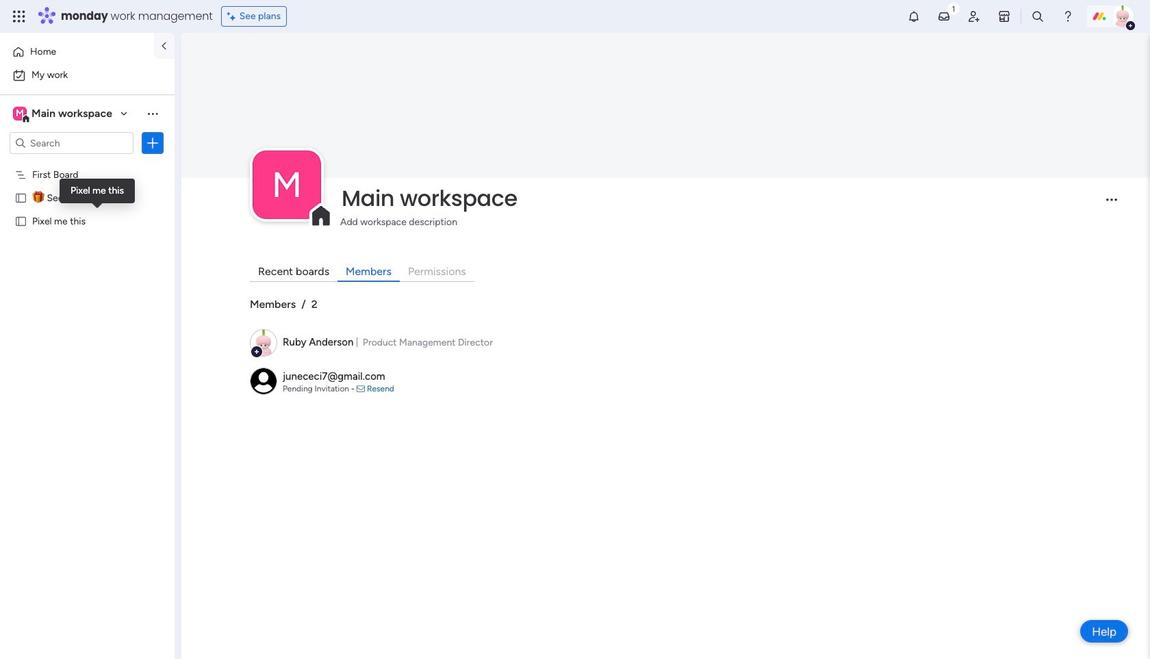 Task type: describe. For each thing, give the bounding box(es) containing it.
2 vertical spatial option
[[0, 162, 175, 165]]

v2 ellipsis image
[[1107, 199, 1118, 210]]

update feed image
[[938, 10, 951, 23]]

workspace image
[[253, 151, 321, 219]]

envelope o image
[[357, 385, 365, 393]]

public board image
[[14, 191, 27, 204]]

workspace selection element
[[13, 105, 114, 123]]

notifications image
[[907, 10, 921, 23]]

help image
[[1062, 10, 1075, 23]]

workspace options image
[[146, 107, 160, 120]]

workspace image
[[13, 106, 27, 121]]

search everything image
[[1031, 10, 1045, 23]]

options image
[[146, 136, 160, 150]]

0 vertical spatial option
[[8, 41, 146, 63]]

1 image
[[948, 1, 960, 16]]



Task type: vqa. For each thing, say whether or not it's contained in the screenshot.
Upload
no



Task type: locate. For each thing, give the bounding box(es) containing it.
1 vertical spatial option
[[8, 64, 166, 86]]

invite members image
[[968, 10, 981, 23]]

ruby anderson image
[[1112, 5, 1134, 27]]

Search in workspace field
[[29, 135, 114, 151]]

see plans image
[[227, 9, 239, 24]]

monday marketplace image
[[998, 10, 1012, 23]]

option
[[8, 41, 146, 63], [8, 64, 166, 86], [0, 162, 175, 165]]

select product image
[[12, 10, 26, 23]]

public board image
[[14, 214, 27, 227]]

list box
[[0, 160, 175, 417]]

None field
[[338, 184, 1095, 213]]



